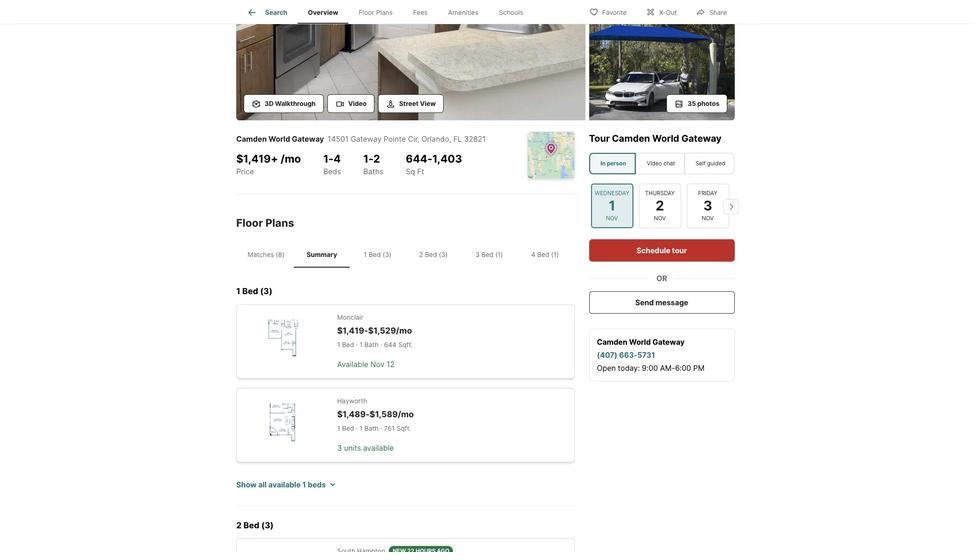 Task type: locate. For each thing, give the bounding box(es) containing it.
0 horizontal spatial ,
[[418, 135, 420, 144]]

nov down friday
[[703, 215, 715, 222]]

2 down show
[[236, 521, 242, 531]]

bath left the 761 on the left bottom of the page
[[365, 425, 379, 433]]

3 right 2 bed (3) tab
[[476, 251, 480, 259]]

(1) for 4 bed (1)
[[552, 251, 559, 259]]

sqft. for $1,529/mo
[[399, 341, 413, 349]]

tab list
[[236, 0, 541, 24], [236, 241, 575, 268]]

image image
[[236, 0, 586, 121], [590, 1, 735, 121]]

gateway up /mo
[[292, 135, 324, 144]]

5731
[[638, 351, 656, 360]]

3
[[704, 198, 713, 214], [476, 251, 480, 259], [337, 444, 342, 453]]

nov down thursday
[[655, 215, 667, 222]]

video up camden world gateway 14501 gateway pointe cir , orlando , fl 32821
[[348, 100, 367, 108]]

2 right "1 bed (3)" tab
[[420, 251, 423, 259]]

video for video chat
[[648, 160, 663, 167]]

video button
[[327, 94, 375, 113]]

video for video
[[348, 100, 367, 108]]

3 left units
[[337, 444, 342, 453]]

nov
[[607, 215, 619, 222], [655, 215, 667, 222], [703, 215, 715, 222], [371, 360, 385, 370]]

4 up beds
[[334, 153, 341, 166]]

1- for 2
[[364, 153, 374, 166]]

world up chat
[[653, 133, 680, 144]]

video
[[348, 100, 367, 108], [648, 160, 663, 167]]

guided
[[708, 160, 726, 167]]

2 down thursday
[[656, 198, 665, 214]]

map entry image
[[528, 132, 575, 179]]

nov inside wednesday 1 nov
[[607, 215, 619, 222]]

gateway
[[682, 133, 722, 144], [292, 135, 324, 144], [351, 135, 382, 144], [653, 338, 685, 347]]

available
[[363, 444, 394, 453], [269, 481, 301, 490]]

(1)
[[496, 251, 503, 259], [552, 251, 559, 259]]

1 vertical spatial 4
[[532, 251, 536, 259]]

walkthrough
[[275, 100, 316, 108]]

0 horizontal spatial world
[[269, 135, 290, 144]]

3 units available
[[337, 444, 394, 453]]

2 (1) from the left
[[552, 251, 559, 259]]

view
[[420, 100, 436, 108]]

1 vertical spatial bath
[[365, 425, 379, 433]]

2 bath from the top
[[365, 425, 379, 433]]

sqft.
[[399, 341, 413, 349], [397, 425, 412, 433]]

1 horizontal spatial 1 bed (3)
[[364, 251, 392, 259]]

1 (1) from the left
[[496, 251, 503, 259]]

2 bed (3)
[[420, 251, 448, 259], [236, 521, 274, 531]]

2 up baths
[[374, 153, 380, 166]]

·
[[356, 341, 358, 349], [381, 341, 383, 349], [356, 425, 358, 433], [381, 425, 383, 433]]

amenities
[[449, 8, 479, 16]]

sqft. for $1,589/mo
[[397, 425, 412, 433]]

4 right 3 bed (1) tab
[[532, 251, 536, 259]]

sqft. right 644
[[399, 341, 413, 349]]

1 vertical spatial 3
[[476, 251, 480, 259]]

1 horizontal spatial 2 bed (3)
[[420, 251, 448, 259]]

plans left fees
[[376, 8, 393, 16]]

3d
[[265, 100, 274, 108]]

list box
[[590, 153, 735, 175]]

message
[[656, 298, 689, 308]]

bed inside 3 bed (1) tab
[[482, 251, 494, 259]]

floor up matches
[[236, 217, 263, 230]]

gateway up 'self'
[[682, 133, 722, 144]]

2 , from the left
[[450, 135, 452, 144]]

2
[[374, 153, 380, 166], [656, 198, 665, 214], [420, 251, 423, 259], [236, 521, 242, 531]]

schedule tour
[[637, 246, 688, 256]]

1 vertical spatial available
[[269, 481, 301, 490]]

floor plans up matches (8)
[[236, 217, 294, 230]]

$1,419+
[[236, 153, 278, 166]]

nov inside thursday 2 nov
[[655, 215, 667, 222]]

0 vertical spatial 3
[[704, 198, 713, 214]]

bed inside 2 bed (3) tab
[[425, 251, 437, 259]]

(407)
[[598, 351, 618, 360]]

1 horizontal spatial floor plans
[[359, 8, 393, 16]]

3 down friday
[[704, 198, 713, 214]]

0 horizontal spatial 4
[[334, 153, 341, 166]]

0 vertical spatial sqft.
[[399, 341, 413, 349]]

fees tab
[[403, 1, 438, 24]]

floor plans inside floor plans 'tab'
[[359, 8, 393, 16]]

0 vertical spatial bath
[[365, 341, 379, 349]]

floor plans left fees
[[359, 8, 393, 16]]

0 vertical spatial available
[[363, 444, 394, 453]]

matches
[[248, 251, 274, 259]]

1 horizontal spatial ,
[[450, 135, 452, 144]]

plans
[[376, 8, 393, 16], [266, 217, 294, 230]]

camden up the $1,419+
[[236, 135, 267, 144]]

1 vertical spatial floor
[[236, 217, 263, 230]]

1 tab list from the top
[[236, 0, 541, 24]]

2 horizontal spatial 3
[[704, 198, 713, 214]]

1 vertical spatial 2 bed (3)
[[236, 521, 274, 531]]

0 vertical spatial plans
[[376, 8, 393, 16]]

1 horizontal spatial floor
[[359, 8, 375, 16]]

1 horizontal spatial 1-
[[364, 153, 374, 166]]

1- inside 1-4 beds
[[324, 153, 334, 166]]

gateway inside camden world gateway (407) 663-5731 open today: 9:00 am-6:00 pm
[[653, 338, 685, 347]]

favorite button
[[582, 2, 635, 21]]

3 inside tab
[[476, 251, 480, 259]]

world up /mo
[[269, 135, 290, 144]]

camden world gateway (407) 663-5731 open today: 9:00 am-6:00 pm
[[598, 338, 705, 373]]

0 vertical spatial 1 bed (3)
[[364, 251, 392, 259]]

available nov 12
[[337, 360, 395, 370]]

0 horizontal spatial floor plans
[[236, 217, 294, 230]]

0 horizontal spatial video
[[348, 100, 367, 108]]

sqft. right the 761 on the left bottom of the page
[[397, 425, 412, 433]]

schools
[[499, 8, 524, 16]]

video left chat
[[648, 160, 663, 167]]

2 inside 1-2 baths
[[374, 153, 380, 166]]

self guided
[[696, 160, 726, 167]]

matches (8) tab
[[238, 243, 294, 266]]

1 inside dropdown button
[[303, 481, 306, 490]]

monclair
[[337, 314, 364, 322]]

0 vertical spatial 2 bed (3)
[[420, 251, 448, 259]]

(3) left 2 bed (3) tab
[[383, 251, 392, 259]]

1- up baths
[[364, 153, 374, 166]]

0 vertical spatial tab list
[[236, 0, 541, 24]]

1-
[[324, 153, 334, 166], [364, 153, 374, 166]]

all
[[258, 481, 267, 490]]

amenities tab
[[438, 1, 489, 24]]

1 bed (3)
[[364, 251, 392, 259], [236, 287, 273, 297]]

overview
[[308, 8, 339, 16]]

gateway up 5731
[[653, 338, 685, 347]]

1-2 baths
[[364, 153, 384, 176]]

644-
[[406, 153, 433, 166]]

1 horizontal spatial plans
[[376, 8, 393, 16]]

/mo
[[281, 153, 301, 166]]

1- for 4
[[324, 153, 334, 166]]

1 vertical spatial tab list
[[236, 241, 575, 268]]

, left orlando
[[418, 135, 420, 144]]

show all available 1 beds button
[[236, 480, 335, 491]]

2 1- from the left
[[364, 153, 374, 166]]

0 horizontal spatial 2 bed (3)
[[236, 521, 274, 531]]

camden up person
[[613, 133, 651, 144]]

2 bed (3) inside tab
[[420, 251, 448, 259]]

show
[[236, 481, 257, 490]]

video chat
[[648, 160, 676, 167]]

1 horizontal spatial image image
[[590, 1, 735, 121]]

nov for 1
[[607, 215, 619, 222]]

camden for camden world gateway (407) 663-5731 open today: 9:00 am-6:00 pm
[[598, 338, 628, 347]]

, left fl
[[450, 135, 452, 144]]

nov down wednesday
[[607, 215, 619, 222]]

1 bed (3) tab
[[350, 243, 406, 266]]

x-out
[[660, 8, 677, 16]]

available inside show all available 1 beds dropdown button
[[269, 481, 301, 490]]

world up 5731
[[630, 338, 652, 347]]

2 tab list from the top
[[236, 241, 575, 268]]

camden world gateway 14501 gateway pointe cir , orlando , fl 32821
[[236, 135, 486, 144]]

hayworth $1,489-$1,589/mo
[[337, 397, 414, 420]]

1 horizontal spatial 3
[[476, 251, 480, 259]]

floor right overview
[[359, 8, 375, 16]]

1 horizontal spatial video
[[648, 160, 663, 167]]

available down 1 bed · 1 bath · 761 sqft.
[[363, 444, 394, 453]]

available right all
[[269, 481, 301, 490]]

tab list containing search
[[236, 0, 541, 24]]

photos
[[698, 100, 720, 108]]

nov left the 12
[[371, 360, 385, 370]]

1 horizontal spatial 4
[[532, 251, 536, 259]]

nov inside friday 3 nov
[[703, 215, 715, 222]]

video inside button
[[348, 100, 367, 108]]

1 vertical spatial sqft.
[[397, 425, 412, 433]]

(3)
[[383, 251, 392, 259], [439, 251, 448, 259], [260, 287, 273, 297], [261, 521, 274, 531]]

3 for available
[[337, 444, 342, 453]]

1- up beds
[[324, 153, 334, 166]]

world inside camden world gateway (407) 663-5731 open today: 9:00 am-6:00 pm
[[630, 338, 652, 347]]

floor plans
[[359, 8, 393, 16], [236, 217, 294, 230]]

1
[[609, 198, 616, 214], [364, 251, 367, 259], [236, 287, 241, 297], [337, 341, 340, 349], [360, 341, 363, 349], [337, 425, 340, 433], [360, 425, 363, 433], [303, 481, 306, 490]]

bath for $1,419-
[[365, 341, 379, 349]]

beds
[[324, 167, 341, 176]]

camden up (407)
[[598, 338, 628, 347]]

0 horizontal spatial plans
[[266, 217, 294, 230]]

bath
[[365, 341, 379, 349], [365, 425, 379, 433]]

bath for $1,489-
[[365, 425, 379, 433]]

(1) for 3 bed (1)
[[496, 251, 503, 259]]

0 vertical spatial floor plans
[[359, 8, 393, 16]]

1 1- from the left
[[324, 153, 334, 166]]

0 horizontal spatial 3
[[337, 444, 342, 453]]

(8)
[[276, 251, 285, 259]]

2 inside thursday 2 nov
[[656, 198, 665, 214]]

plans up (8) at the left top
[[266, 217, 294, 230]]

1 horizontal spatial available
[[363, 444, 394, 453]]

world for camden world gateway (407) 663-5731 open today: 9:00 am-6:00 pm
[[630, 338, 652, 347]]

1 horizontal spatial (1)
[[552, 251, 559, 259]]

x-
[[660, 8, 666, 16]]

0 horizontal spatial 1-
[[324, 153, 334, 166]]

0 vertical spatial floor
[[359, 8, 375, 16]]

4 inside 1-4 beds
[[334, 153, 341, 166]]

1- inside 1-2 baths
[[364, 153, 374, 166]]

0 vertical spatial video
[[348, 100, 367, 108]]

camden inside camden world gateway (407) 663-5731 open today: 9:00 am-6:00 pm
[[598, 338, 628, 347]]

1 vertical spatial video
[[648, 160, 663, 167]]

summary tab
[[294, 243, 350, 266]]

(3) left 3 bed (1)
[[439, 251, 448, 259]]

schedule
[[637, 246, 671, 256]]

0 horizontal spatial available
[[269, 481, 301, 490]]

1 bath from the top
[[365, 341, 379, 349]]

cir
[[408, 135, 418, 144]]

2 vertical spatial 3
[[337, 444, 342, 453]]

0 horizontal spatial 1 bed (3)
[[236, 287, 273, 297]]

0 vertical spatial 4
[[334, 153, 341, 166]]

1 horizontal spatial world
[[630, 338, 652, 347]]

0 horizontal spatial (1)
[[496, 251, 503, 259]]

2 horizontal spatial world
[[653, 133, 680, 144]]

bath left 644
[[365, 341, 379, 349]]

share button
[[689, 2, 735, 21]]



Task type: describe. For each thing, give the bounding box(es) containing it.
hayworth
[[337, 397, 367, 405]]

1-4 beds
[[324, 153, 341, 176]]

tab list containing matches (8)
[[236, 241, 575, 268]]

ft
[[417, 167, 425, 176]]

friday 3 nov
[[699, 190, 718, 222]]

bed inside "1 bed (3)" tab
[[369, 251, 381, 259]]

$1,489-
[[337, 410, 370, 420]]

(3) down all
[[261, 521, 274, 531]]

overview tab
[[298, 1, 349, 24]]

today:
[[619, 364, 641, 373]]

3 inside friday 3 nov
[[704, 198, 713, 214]]

monclair image
[[252, 320, 315, 364]]

3d walkthrough button
[[244, 94, 324, 113]]

send message
[[636, 298, 689, 308]]

wednesday 1 nov
[[595, 190, 630, 222]]

1 , from the left
[[418, 135, 420, 144]]

floor inside floor plans 'tab'
[[359, 8, 375, 16]]

fees
[[413, 8, 428, 16]]

3 bed (1) tab
[[462, 243, 518, 266]]

available for all
[[269, 481, 301, 490]]

x-out button
[[639, 2, 685, 21]]

35 photos button
[[667, 94, 728, 113]]

self
[[696, 160, 706, 167]]

1 inside wednesday 1 nov
[[609, 198, 616, 214]]

next image
[[724, 200, 739, 215]]

summary
[[307, 251, 337, 259]]

$1,419+ /mo price
[[236, 153, 301, 176]]

monclair $1,419-$1,529/mo
[[337, 314, 412, 336]]

send
[[636, 298, 655, 308]]

pm
[[694, 364, 705, 373]]

(3) down matches (8) tab
[[260, 287, 273, 297]]

friday
[[699, 190, 718, 197]]

14501
[[328, 135, 349, 144]]

0 horizontal spatial image image
[[236, 0, 586, 121]]

street view
[[399, 100, 436, 108]]

· left the 761 on the left bottom of the page
[[381, 425, 383, 433]]

3 bed (1)
[[476, 251, 503, 259]]

available for units
[[363, 444, 394, 453]]

$1,589/mo
[[370, 410, 414, 420]]

· down $1,419-
[[356, 341, 358, 349]]

wednesday
[[595, 190, 630, 197]]

open
[[598, 364, 617, 373]]

units
[[344, 444, 361, 453]]

search
[[265, 8, 288, 16]]

1 bed (3) inside "1 bed (3)" tab
[[364, 251, 392, 259]]

floor plans tab
[[349, 1, 403, 24]]

12
[[387, 360, 395, 370]]

out
[[666, 8, 677, 16]]

schools tab
[[489, 1, 534, 24]]

in
[[601, 160, 606, 167]]

644
[[384, 341, 397, 349]]

1 inside tab
[[364, 251, 367, 259]]

hayworth image
[[252, 404, 315, 448]]

· down $1,489-
[[356, 425, 358, 433]]

search link
[[247, 7, 288, 18]]

show all available 1 beds
[[236, 481, 326, 490]]

2 inside tab
[[420, 251, 423, 259]]

plans inside 'tab'
[[376, 8, 393, 16]]

in person
[[601, 160, 627, 167]]

chat
[[664, 160, 676, 167]]

list box containing in person
[[590, 153, 735, 175]]

share
[[710, 8, 727, 16]]

644-1,403 sq ft
[[406, 153, 462, 176]]

available
[[337, 360, 369, 370]]

am-
[[661, 364, 676, 373]]

2 bed (3) tab
[[406, 243, 462, 266]]

35 photos
[[688, 100, 720, 108]]

thursday
[[646, 190, 676, 197]]

35
[[688, 100, 697, 108]]

bed inside the 4 bed (1) tab
[[538, 251, 550, 259]]

street view button
[[379, 94, 444, 113]]

send message button
[[590, 292, 735, 314]]

1 bed · 1 bath · 761 sqft.
[[337, 425, 412, 433]]

1 vertical spatial 1 bed (3)
[[236, 287, 273, 297]]

6:00
[[676, 364, 692, 373]]

1 vertical spatial plans
[[266, 217, 294, 230]]

thursday 2 nov
[[646, 190, 676, 222]]

4 inside tab
[[532, 251, 536, 259]]

orlando
[[422, 135, 450, 144]]

1 vertical spatial floor plans
[[236, 217, 294, 230]]

· left 644
[[381, 341, 383, 349]]

person
[[608, 160, 627, 167]]

(407) 663-5731 link
[[598, 351, 656, 360]]

0 horizontal spatial floor
[[236, 217, 263, 230]]

1,403
[[433, 153, 462, 166]]

4 bed (1)
[[532, 251, 559, 259]]

fl
[[454, 135, 462, 144]]

pointe
[[384, 135, 406, 144]]

nov for 2
[[655, 215, 667, 222]]

street
[[399, 100, 419, 108]]

3 for (1)
[[476, 251, 480, 259]]

4 bed (1) tab
[[518, 243, 573, 266]]

tour camden world gateway
[[590, 133, 722, 144]]

$1,419-
[[337, 326, 368, 336]]

1 bed · 1 bath · 644 sqft.
[[337, 341, 413, 349]]

32821
[[464, 135, 486, 144]]

world for camden world gateway 14501 gateway pointe cir , orlando , fl 32821
[[269, 135, 290, 144]]

$1,529/mo
[[368, 326, 412, 336]]

tour
[[673, 246, 688, 256]]

matches (8)
[[248, 251, 285, 259]]

or
[[657, 274, 668, 283]]

baths
[[364, 167, 384, 176]]

favorite
[[603, 8, 627, 16]]

camden for camden world gateway 14501 gateway pointe cir , orlando , fl 32821
[[236, 135, 267, 144]]

price
[[236, 167, 254, 176]]

761
[[384, 425, 395, 433]]

nov for 3
[[703, 215, 715, 222]]

schedule tour button
[[590, 240, 735, 262]]

gateway up 1-2 baths
[[351, 135, 382, 144]]

9:00
[[643, 364, 659, 373]]



Task type: vqa. For each thing, say whether or not it's contained in the screenshot.
Continue
no



